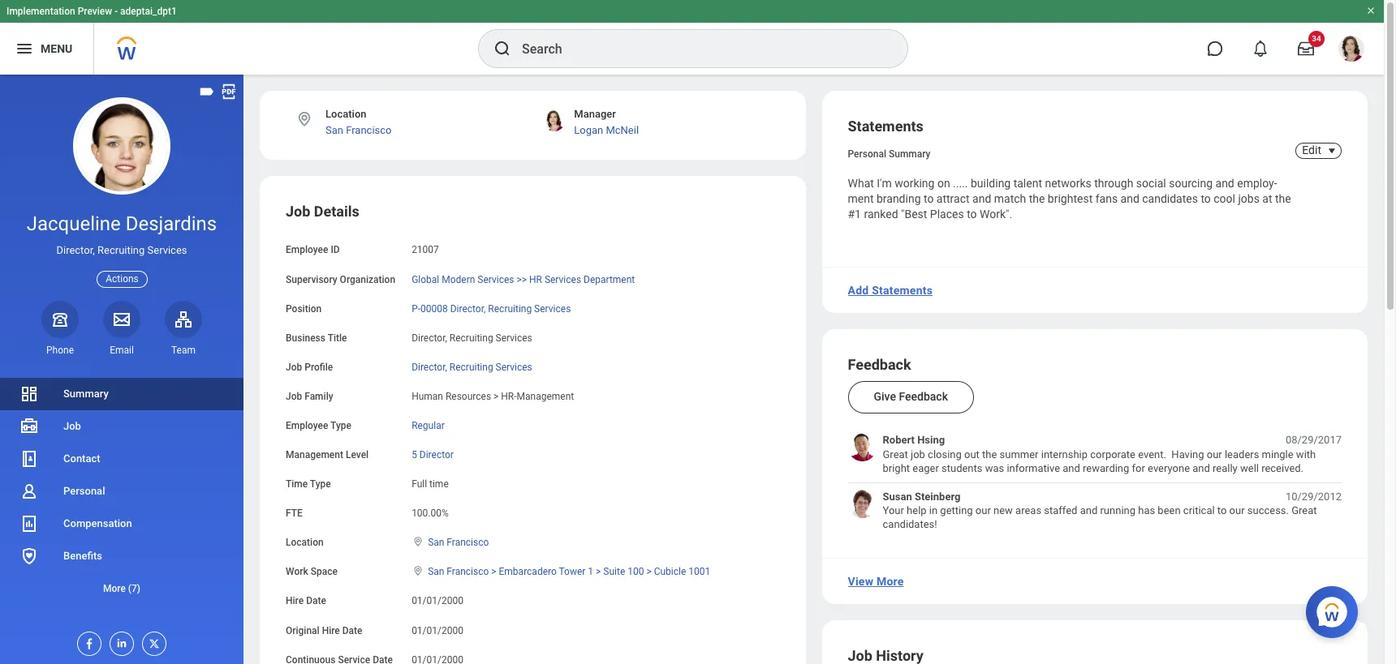 Task type: vqa. For each thing, say whether or not it's contained in the screenshot.


Task type: describe. For each thing, give the bounding box(es) containing it.
great inside the your help in getting our new areas staffed and running has been critical to our success.  great candidates!
[[1292, 505, 1317, 517]]

full time element
[[412, 476, 449, 490]]

business
[[286, 333, 326, 344]]

mcneil
[[606, 125, 639, 137]]

francisco for san francisco
[[447, 538, 489, 549]]

phone
[[46, 345, 74, 356]]

for
[[1132, 463, 1145, 475]]

10/29/2012
[[1286, 491, 1342, 503]]

type for time type
[[310, 479, 331, 490]]

employee type
[[286, 420, 351, 432]]

great inside great job closing out the summer internship corporate event.  having our leaders mingle with bright eager students was informative and rewarding for everyone and really well received.
[[883, 449, 908, 461]]

#1
[[848, 207, 861, 220]]

original
[[286, 625, 320, 637]]

phone jacqueline desjardins element
[[41, 344, 79, 357]]

view
[[848, 575, 874, 588]]

employee's photo (robert hsing) image
[[848, 434, 876, 462]]

space
[[311, 567, 338, 578]]

supervisory
[[286, 274, 337, 285]]

brightest
[[1048, 192, 1093, 205]]

global
[[412, 274, 439, 285]]

1 horizontal spatial date
[[342, 625, 362, 637]]

team link
[[165, 301, 202, 357]]

close environment banner image
[[1366, 6, 1376, 15]]

director, recruiting services inside navigation pane region
[[56, 244, 187, 257]]

details
[[314, 203, 359, 220]]

location for location san francisco
[[326, 108, 367, 120]]

cool
[[1214, 192, 1235, 205]]

view more
[[848, 575, 904, 588]]

manager logan mcneil
[[574, 108, 639, 137]]

services inside navigation pane region
[[147, 244, 187, 257]]

services inside business title element
[[496, 333, 532, 344]]

to down working
[[924, 192, 934, 205]]

>>
[[517, 274, 527, 285]]

francisco for san francisco > embarcadero tower 1 > suite 100 > cubicle 1001
[[447, 567, 489, 578]]

job
[[911, 449, 925, 461]]

and down the internship
[[1063, 463, 1080, 475]]

human resources > hr-management
[[412, 391, 574, 403]]

21007
[[412, 245, 439, 256]]

hsing
[[917, 435, 945, 447]]

recruiting inside business title element
[[450, 333, 493, 344]]

in
[[929, 505, 938, 517]]

global modern services >> hr services department
[[412, 274, 635, 285]]

having
[[1172, 449, 1204, 461]]

0 horizontal spatial our
[[976, 505, 991, 517]]

was
[[985, 463, 1004, 475]]

email
[[110, 345, 134, 356]]

building
[[971, 177, 1011, 190]]

list containing summary
[[0, 378, 244, 606]]

san francisco > embarcadero tower 1 > suite 100 > cubicle 1001
[[428, 567, 710, 578]]

employee id
[[286, 245, 340, 256]]

our inside great job closing out the summer internship corporate event.  having our leaders mingle with bright eager students was informative and rewarding for everyone and really well received.
[[1207, 449, 1222, 461]]

ment
[[848, 177, 1277, 205]]

give feedback
[[874, 391, 948, 404]]

the inside great job closing out the summer internship corporate event.  having our leaders mingle with bright eager students was informative and rewarding for everyone and really well received.
[[982, 449, 997, 461]]

0 vertical spatial hire
[[286, 596, 304, 608]]

full time
[[412, 479, 449, 490]]

justify image
[[15, 39, 34, 58]]

new
[[994, 505, 1013, 517]]

01/01/2000 for hire date
[[412, 596, 463, 608]]

your
[[883, 505, 904, 517]]

to left cool
[[1201, 192, 1211, 205]]

add statements
[[848, 284, 933, 297]]

01/01/2000 for original hire date
[[412, 625, 463, 637]]

with
[[1296, 449, 1316, 461]]

resources
[[446, 391, 491, 403]]

employee's photo (susan steinberg) image
[[848, 490, 876, 518]]

services left >>
[[478, 274, 514, 285]]

business title
[[286, 333, 347, 344]]

job details group
[[286, 203, 780, 665]]

5 director
[[412, 450, 454, 461]]

great job closing out the summer internship corporate event.  having our leaders mingle with bright eager students was informative and rewarding for everyone and really well received.
[[883, 449, 1316, 475]]

informative
[[1007, 463, 1060, 475]]

services right hr
[[545, 274, 581, 285]]

candidates!
[[883, 519, 937, 531]]

job for job details
[[286, 203, 310, 220]]

inbox large image
[[1298, 41, 1314, 57]]

original hire date element
[[412, 616, 463, 638]]

mingle
[[1262, 449, 1294, 461]]

5 director link
[[412, 446, 454, 461]]

caret down image
[[1322, 144, 1342, 157]]

1 horizontal spatial the
[[1029, 192, 1045, 205]]

employee for employee type
[[286, 420, 328, 432]]

recruiting down >>
[[488, 303, 532, 315]]

employee for employee id
[[286, 245, 328, 256]]

job image
[[19, 417, 39, 437]]

robert hsing link
[[883, 434, 945, 448]]

personal image
[[19, 482, 39, 502]]

fte element
[[412, 499, 449, 521]]

add statements button
[[841, 275, 939, 307]]

benefits image
[[19, 547, 39, 567]]

phone button
[[41, 301, 79, 357]]

staffed
[[1044, 505, 1078, 517]]

tag image
[[198, 83, 216, 101]]

original hire date
[[286, 625, 362, 637]]

to left work".
[[967, 207, 977, 220]]

phone image
[[49, 310, 71, 329]]

everyone
[[1148, 463, 1190, 475]]

menu button
[[0, 23, 94, 75]]

> right the 1
[[596, 567, 601, 578]]

san for san francisco > embarcadero tower 1 > suite 100 > cubicle 1001
[[428, 567, 444, 578]]

san francisco link inside job details group
[[428, 534, 489, 549]]

running
[[1100, 505, 1136, 517]]

summary image
[[19, 385, 39, 404]]

employ
[[1237, 177, 1277, 190]]

> left embarcadero
[[491, 567, 496, 578]]

management inside job family 'element'
[[517, 391, 574, 403]]

jobs
[[1238, 192, 1260, 205]]

director, recruiting services for director, recruiting services link
[[412, 362, 532, 373]]

location image inside job details group
[[412, 566, 425, 577]]

personal summary element
[[848, 145, 931, 160]]

personal link
[[0, 476, 244, 508]]

director
[[420, 450, 454, 461]]

34
[[1312, 34, 1321, 43]]

job family element
[[412, 381, 574, 403]]

recruiting inside navigation pane region
[[97, 244, 145, 257]]

branding
[[877, 192, 921, 205]]

view team image
[[174, 310, 193, 329]]

00008
[[420, 303, 448, 315]]

regular
[[412, 420, 445, 432]]

1 horizontal spatial summary
[[889, 149, 931, 160]]

email jacqueline desjardins element
[[103, 344, 140, 357]]

implementation preview -   adeptai_dpt1
[[6, 6, 177, 17]]

job for job
[[63, 420, 81, 433]]

and down having
[[1193, 463, 1210, 475]]

help
[[907, 505, 927, 517]]

hire date
[[286, 596, 326, 608]]

job family
[[286, 391, 333, 403]]

and up cool
[[1216, 177, 1234, 190]]

getting
[[940, 505, 973, 517]]

your help in getting our new areas staffed and running has been critical to our success.  great candidates!
[[883, 505, 1317, 531]]

sourcing
[[1169, 177, 1213, 190]]

and inside the your help in getting our new areas staffed and running has been critical to our success.  great candidates!
[[1080, 505, 1098, 517]]

give
[[874, 391, 896, 404]]

feedback inside button
[[899, 391, 948, 404]]

0 horizontal spatial management
[[286, 450, 343, 461]]

job profile
[[286, 362, 333, 373]]

edit link
[[1302, 143, 1322, 159]]



Task type: locate. For each thing, give the bounding box(es) containing it.
job left profile
[[286, 362, 302, 373]]

1 vertical spatial employee
[[286, 420, 328, 432]]

x image
[[143, 633, 161, 651]]

1 vertical spatial summary
[[63, 388, 109, 400]]

1 horizontal spatial location
[[326, 108, 367, 120]]

director, recruiting services for business title element
[[412, 333, 532, 344]]

summary up job link
[[63, 388, 109, 400]]

job left history
[[848, 648, 873, 665]]

feedback
[[848, 357, 911, 374], [899, 391, 948, 404]]

more inside dropdown button
[[103, 584, 126, 595]]

date right original
[[342, 625, 362, 637]]

1 vertical spatial type
[[310, 479, 331, 490]]

0 vertical spatial management
[[517, 391, 574, 403]]

0 vertical spatial location
[[326, 108, 367, 120]]

personal inside list
[[63, 485, 105, 498]]

services up hr-
[[496, 362, 532, 373]]

> inside job family 'element'
[[494, 391, 499, 403]]

regular link
[[412, 417, 445, 432]]

location san francisco
[[326, 108, 392, 137]]

2 horizontal spatial the
[[1275, 192, 1291, 205]]

to right critical
[[1217, 505, 1227, 517]]

hr-
[[501, 391, 517, 403]]

students
[[942, 463, 983, 475]]

personal
[[848, 149, 886, 160], [63, 485, 105, 498]]

hire date element
[[412, 586, 463, 608]]

1 vertical spatial director, recruiting services
[[412, 333, 532, 344]]

services down hr
[[534, 303, 571, 315]]

really
[[1213, 463, 1238, 475]]

1 horizontal spatial san francisco link
[[428, 534, 489, 549]]

success.
[[1247, 505, 1289, 517]]

san inside san francisco > embarcadero tower 1 > suite 100 > cubicle 1001 link
[[428, 567, 444, 578]]

employee down job family
[[286, 420, 328, 432]]

job left family
[[286, 391, 302, 403]]

has
[[1138, 505, 1155, 517]]

statements inside button
[[872, 284, 933, 297]]

francisco inside location san francisco
[[346, 125, 392, 137]]

mail image
[[112, 310, 132, 329]]

0 horizontal spatial the
[[982, 449, 997, 461]]

san for san francisco
[[428, 538, 444, 549]]

embarcadero
[[499, 567, 557, 578]]

candidates
[[1142, 192, 1198, 205]]

and down through
[[1121, 192, 1140, 205]]

robert
[[883, 435, 915, 447]]

i'm
[[877, 177, 892, 190]]

0 vertical spatial director, recruiting services
[[56, 244, 187, 257]]

san
[[326, 125, 343, 137], [428, 538, 444, 549], [428, 567, 444, 578]]

1 horizontal spatial more
[[877, 575, 904, 588]]

profile logan mcneil image
[[1339, 36, 1365, 65]]

01/01/2000 up the continuous service date element
[[412, 625, 463, 637]]

great up bright
[[883, 449, 908, 461]]

1 vertical spatial feedback
[[899, 391, 948, 404]]

susan steinberg link
[[883, 490, 961, 504]]

notifications large image
[[1253, 41, 1269, 57]]

match
[[994, 192, 1026, 205]]

eager
[[913, 463, 939, 475]]

san inside location san francisco
[[326, 125, 343, 137]]

social
[[1136, 177, 1166, 190]]

what i'm working on ..... building talent networks through social sourcing and employ ment branding to attract and match the brightest fans and candidates to cool jobs at the #1 ranked "best places to work".
[[848, 177, 1294, 220]]

type right time
[[310, 479, 331, 490]]

manager
[[574, 108, 616, 120]]

0 vertical spatial feedback
[[848, 357, 911, 374]]

our left success.
[[1229, 505, 1245, 517]]

human
[[412, 391, 443, 403]]

contact link
[[0, 443, 244, 476]]

0 vertical spatial san
[[326, 125, 343, 137]]

services down 'p-00008 director, recruiting services'
[[496, 333, 532, 344]]

0 horizontal spatial location
[[286, 538, 324, 549]]

time
[[429, 479, 449, 490]]

suite
[[603, 567, 625, 578]]

0 horizontal spatial personal
[[63, 485, 105, 498]]

date
[[306, 596, 326, 608], [342, 625, 362, 637]]

0 vertical spatial employee
[[286, 245, 328, 256]]

our
[[1207, 449, 1222, 461], [976, 505, 991, 517], [1229, 505, 1245, 517]]

employee id element
[[412, 235, 439, 257]]

the right at
[[1275, 192, 1291, 205]]

recruiting down jacqueline desjardins
[[97, 244, 145, 257]]

actions
[[106, 273, 139, 285]]

fans
[[1096, 192, 1118, 205]]

director, recruiting services up resources
[[412, 362, 532, 373]]

recruiting up director, recruiting services link
[[450, 333, 493, 344]]

1 horizontal spatial list
[[848, 434, 1342, 532]]

0 horizontal spatial great
[[883, 449, 908, 461]]

recruiting up resources
[[450, 362, 493, 373]]

0 horizontal spatial san francisco link
[[326, 125, 392, 137]]

logan
[[574, 125, 603, 137]]

> left hr-
[[494, 391, 499, 403]]

0 horizontal spatial more
[[103, 584, 126, 595]]

0 vertical spatial francisco
[[346, 125, 392, 137]]

1 horizontal spatial personal
[[848, 149, 886, 160]]

francisco inside "link"
[[447, 538, 489, 549]]

location inside job details group
[[286, 538, 324, 549]]

linkedin image
[[110, 633, 128, 650]]

0 horizontal spatial list
[[0, 378, 244, 606]]

jacqueline
[[27, 213, 121, 235]]

0 vertical spatial statements
[[848, 118, 924, 135]]

director, up business title element
[[450, 303, 486, 315]]

add
[[848, 284, 869, 297]]

continuous service date element
[[412, 645, 463, 665]]

1 employee from the top
[[286, 245, 328, 256]]

1 vertical spatial personal
[[63, 485, 105, 498]]

director, recruiting services down jacqueline desjardins
[[56, 244, 187, 257]]

great down 10/29/2012 on the bottom right
[[1292, 505, 1317, 517]]

menu banner
[[0, 0, 1384, 75]]

job for job family
[[286, 391, 302, 403]]

services down desjardins
[[147, 244, 187, 257]]

list
[[0, 378, 244, 606], [848, 434, 1342, 532]]

type for employee type
[[330, 420, 351, 432]]

1 vertical spatial great
[[1292, 505, 1317, 517]]

job history
[[848, 648, 924, 665]]

contact image
[[19, 450, 39, 469]]

hire
[[286, 596, 304, 608], [322, 625, 340, 637]]

statements up the "personal summary" element
[[848, 118, 924, 135]]

networks
[[1045, 177, 1092, 190]]

1 vertical spatial date
[[342, 625, 362, 637]]

2 employee from the top
[[286, 420, 328, 432]]

profile
[[305, 362, 333, 373]]

working
[[895, 177, 935, 190]]

logan mcneil link
[[574, 125, 639, 137]]

job for job history
[[848, 648, 873, 665]]

1 vertical spatial 01/01/2000
[[412, 625, 463, 637]]

global modern services >> hr services department link
[[412, 271, 635, 285]]

0 vertical spatial summary
[[889, 149, 931, 160]]

0 vertical spatial 01/01/2000
[[412, 596, 463, 608]]

employee left id
[[286, 245, 328, 256]]

1 vertical spatial francisco
[[447, 538, 489, 549]]

employee
[[286, 245, 328, 256], [286, 420, 328, 432]]

our up really
[[1207, 449, 1222, 461]]

hire right original
[[322, 625, 340, 637]]

0 horizontal spatial date
[[306, 596, 326, 608]]

management level
[[286, 450, 369, 461]]

34 button
[[1288, 31, 1325, 67]]

the
[[1029, 192, 1045, 205], [1275, 192, 1291, 205], [982, 449, 997, 461]]

0 horizontal spatial summary
[[63, 388, 109, 400]]

1 vertical spatial management
[[286, 450, 343, 461]]

0 vertical spatial location image
[[295, 110, 313, 128]]

2 vertical spatial francisco
[[447, 567, 489, 578]]

what
[[848, 177, 874, 190]]

feedback up the give
[[848, 357, 911, 374]]

our left new
[[976, 505, 991, 517]]

location inside location san francisco
[[326, 108, 367, 120]]

1 vertical spatial san
[[428, 538, 444, 549]]

management down employee type
[[286, 450, 343, 461]]

director, inside p-00008 director, recruiting services link
[[450, 303, 486, 315]]

fte
[[286, 508, 303, 520]]

type up management level
[[330, 420, 351, 432]]

business title element
[[412, 323, 532, 345]]

menu
[[41, 42, 72, 55]]

1 vertical spatial location image
[[412, 566, 425, 577]]

1001
[[689, 567, 710, 578]]

personal for personal summary
[[848, 149, 886, 160]]

search image
[[493, 39, 512, 58]]

director, up human
[[412, 362, 447, 373]]

location image
[[295, 110, 313, 128], [412, 566, 425, 577]]

job up contact
[[63, 420, 81, 433]]

susan
[[883, 491, 912, 503]]

bright
[[883, 463, 910, 475]]

location image left location san francisco
[[295, 110, 313, 128]]

compensation image
[[19, 515, 39, 534]]

2 vertical spatial director, recruiting services
[[412, 362, 532, 373]]

personal down contact
[[63, 485, 105, 498]]

san francisco
[[428, 538, 489, 549]]

2 01/01/2000 from the top
[[412, 625, 463, 637]]

more right 'view'
[[877, 575, 904, 588]]

work space
[[286, 567, 338, 578]]

list containing robert hsing
[[848, 434, 1342, 532]]

email button
[[103, 301, 140, 357]]

.....
[[953, 177, 968, 190]]

summary inside list
[[63, 388, 109, 400]]

job details
[[286, 203, 359, 220]]

director, recruiting services up director, recruiting services link
[[412, 333, 532, 344]]

1 horizontal spatial our
[[1207, 449, 1222, 461]]

location image down location icon
[[412, 566, 425, 577]]

well
[[1240, 463, 1259, 475]]

modern
[[442, 274, 475, 285]]

navigation pane region
[[0, 75, 244, 665]]

facebook image
[[78, 633, 96, 651]]

1 vertical spatial hire
[[322, 625, 340, 637]]

1 vertical spatial statements
[[872, 284, 933, 297]]

1 01/01/2000 from the top
[[412, 596, 463, 608]]

job left details
[[286, 203, 310, 220]]

summary up working
[[889, 149, 931, 160]]

0 vertical spatial personal
[[848, 149, 886, 160]]

director, down 00008 at top left
[[412, 333, 447, 344]]

1 vertical spatial location
[[286, 538, 324, 549]]

to inside the your help in getting our new areas staffed and running has been critical to our success.  great candidates!
[[1217, 505, 1227, 517]]

director, down "jacqueline"
[[56, 244, 95, 257]]

0 horizontal spatial location image
[[295, 110, 313, 128]]

job inside list
[[63, 420, 81, 433]]

more left (7)
[[103, 584, 126, 595]]

0 vertical spatial date
[[306, 596, 326, 608]]

director, inside navigation pane region
[[56, 244, 95, 257]]

1 horizontal spatial hire
[[322, 625, 340, 637]]

Search Workday  search field
[[522, 31, 874, 67]]

(7)
[[128, 584, 140, 595]]

01/01/2000 up original hire date element
[[412, 596, 463, 608]]

feedback right the give
[[899, 391, 948, 404]]

the down talent
[[1029, 192, 1045, 205]]

location for location
[[286, 538, 324, 549]]

more
[[877, 575, 904, 588], [103, 584, 126, 595]]

1 horizontal spatial location image
[[412, 566, 425, 577]]

work".
[[980, 207, 1012, 220]]

personal for personal
[[63, 485, 105, 498]]

location image
[[412, 537, 425, 548]]

the up was at the bottom right
[[982, 449, 997, 461]]

more (7) button
[[0, 580, 244, 599]]

view more button
[[841, 566, 910, 598]]

received.
[[1262, 463, 1304, 475]]

1 horizontal spatial management
[[517, 391, 574, 403]]

0 vertical spatial type
[[330, 420, 351, 432]]

personal up what at the top of the page
[[848, 149, 886, 160]]

work
[[286, 567, 308, 578]]

cubicle
[[654, 567, 686, 578]]

director, inside business title element
[[412, 333, 447, 344]]

organization
[[340, 274, 395, 285]]

implementation
[[6, 6, 75, 17]]

2 vertical spatial san
[[428, 567, 444, 578]]

date down work space
[[306, 596, 326, 608]]

0 vertical spatial san francisco link
[[326, 125, 392, 137]]

hire down "work" on the bottom left of page
[[286, 596, 304, 608]]

view printable version (pdf) image
[[220, 83, 238, 101]]

job for job profile
[[286, 362, 302, 373]]

san inside san francisco "link"
[[428, 538, 444, 549]]

statements right add
[[872, 284, 933, 297]]

p-00008 director, recruiting services link
[[412, 300, 571, 315]]

areas
[[1016, 505, 1042, 517]]

director, recruiting services link
[[412, 359, 532, 373]]

> right 100
[[646, 567, 652, 578]]

adeptai_dpt1
[[120, 6, 177, 17]]

management right resources
[[517, 391, 574, 403]]

1 vertical spatial san francisco link
[[428, 534, 489, 549]]

1 horizontal spatial great
[[1292, 505, 1317, 517]]

2 horizontal spatial our
[[1229, 505, 1245, 517]]

out
[[964, 449, 980, 461]]

team
[[171, 345, 196, 356]]

robert hsing
[[883, 435, 945, 447]]

director, inside director, recruiting services link
[[412, 362, 447, 373]]

and down building on the right of page
[[972, 192, 991, 205]]

and
[[1216, 177, 1234, 190], [972, 192, 991, 205], [1121, 192, 1140, 205], [1063, 463, 1080, 475], [1193, 463, 1210, 475], [1080, 505, 1098, 517]]

team jacqueline desjardins element
[[165, 344, 202, 357]]

francisco
[[346, 125, 392, 137], [447, 538, 489, 549], [447, 567, 489, 578]]

0 vertical spatial great
[[883, 449, 908, 461]]

and right staffed
[[1080, 505, 1098, 517]]

level
[[346, 450, 369, 461]]

0 horizontal spatial hire
[[286, 596, 304, 608]]

100.00%
[[412, 508, 449, 520]]

internship
[[1041, 449, 1088, 461]]



